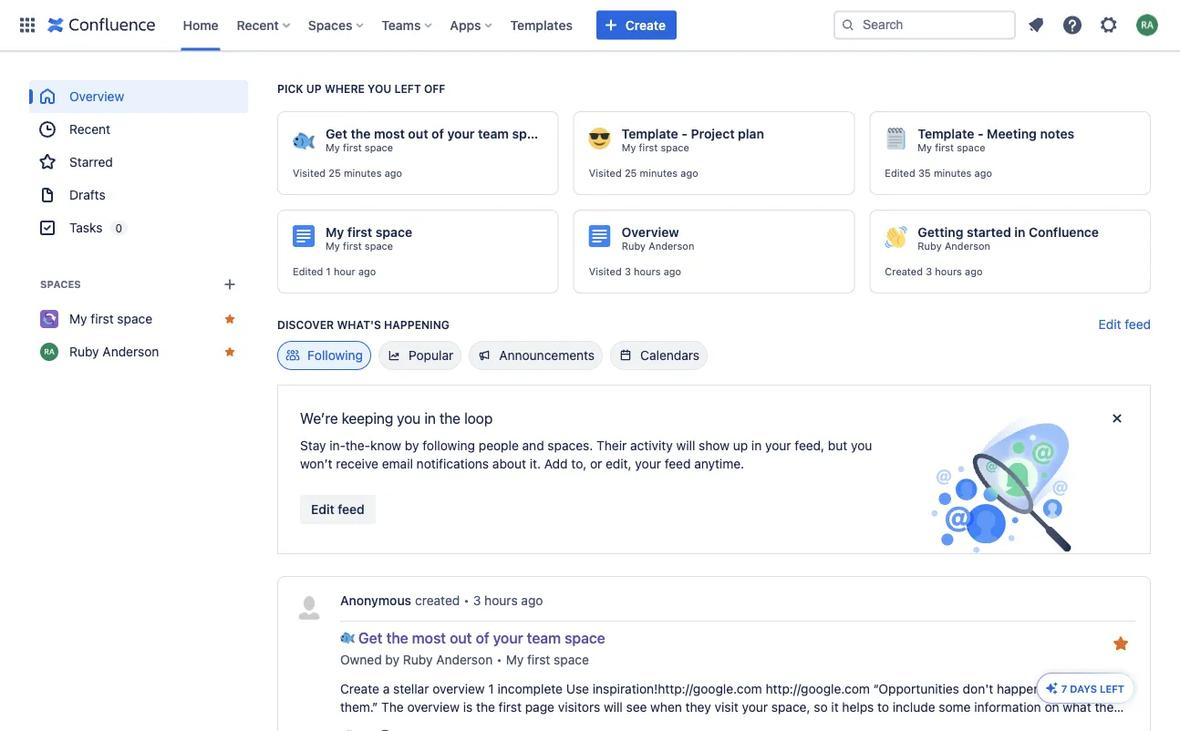 Task type: locate. For each thing, give the bounding box(es) containing it.
0 horizontal spatial and
[[429, 718, 451, 732]]

2 vertical spatial feed
[[338, 502, 365, 517]]

drafts link
[[29, 179, 248, 212]]

search image
[[841, 18, 856, 32]]

edit feed
[[1099, 317, 1151, 332], [311, 502, 365, 517]]

email
[[382, 457, 413, 472]]

in up following
[[424, 410, 436, 427]]

1 horizontal spatial spaces
[[308, 17, 352, 32]]

0
[[115, 222, 122, 234]]

your inside get the most out of your team space my first space
[[447, 126, 475, 141]]

my first space
[[622, 142, 690, 154], [326, 225, 412, 240], [326, 240, 393, 252], [69, 312, 152, 327]]

25
[[329, 167, 341, 179], [625, 167, 637, 179]]

hours down getting
[[935, 266, 962, 278]]

what down owned by ruby anderson • my first space
[[455, 718, 483, 732]]

we're
[[300, 410, 338, 427]]

what down days
[[1063, 700, 1092, 715]]

1 horizontal spatial feed
[[665, 457, 691, 472]]

ruby anderson
[[622, 240, 695, 252], [918, 240, 991, 252], [69, 344, 159, 359]]

1 vertical spatial get
[[359, 630, 383, 647]]

0 vertical spatial edit feed
[[1099, 317, 1151, 332]]

1 vertical spatial by
[[385, 653, 400, 668]]

overview down stellar
[[407, 700, 460, 715]]

2 horizontal spatial minutes
[[934, 167, 972, 179]]

a left header
[[740, 718, 747, 732]]

2 vertical spatial team
[[516, 718, 546, 732]]

1 - from the left
[[682, 126, 688, 141]]

2 - from the left
[[978, 126, 984, 141]]

edited 35 minutes ago
[[885, 167, 993, 179]]

you
[[368, 82, 392, 95], [397, 410, 421, 427], [851, 438, 873, 453], [1048, 682, 1070, 697]]

most down created
[[412, 630, 446, 647]]

and inside stay in-the-know by following people and spaces. their activity will show up in your feed, but you won't receive email notifications about it. add to, or edit, your feed anytime.
[[522, 438, 544, 453]]

0 vertical spatial and
[[522, 438, 544, 453]]

1 vertical spatial of
[[476, 630, 490, 647]]

:fish: image
[[293, 128, 315, 150], [340, 629, 355, 644], [340, 629, 355, 644]]

1 left the hour
[[326, 266, 331, 278]]

inspiration!http://google.com
[[593, 682, 762, 697]]

most for get the most out of your team space my first space
[[374, 126, 405, 141]]

1 horizontal spatial will
[[677, 438, 696, 453]]

is down page
[[549, 718, 559, 732]]

and inside create a stellar overview 1 incomplete use inspiration!http://google.com http://google.com "opportunities don't happen, you create them." the overview is the first page visitors will see when they visit your space, so it helps to include some information on what the space is about and what your team is working on. overview.svg add a header image.
[[429, 718, 451, 732]]

drafts
[[69, 187, 106, 203]]

1 horizontal spatial edited
[[885, 167, 916, 179]]

and right comments image at the bottom
[[429, 718, 451, 732]]

overview
[[69, 89, 124, 104], [622, 225, 679, 240]]

1 vertical spatial will
[[604, 700, 623, 715]]

1 unstar this space image from the top
[[223, 312, 237, 327]]

get right :fish: image
[[326, 126, 348, 141]]

1 horizontal spatial visited 25 minutes ago
[[589, 167, 699, 179]]

unstar this space image for ruby anderson
[[223, 345, 237, 359]]

where
[[325, 82, 365, 95]]

1 horizontal spatial 25
[[625, 167, 637, 179]]

spaces inside popup button
[[308, 17, 352, 32]]

0 vertical spatial of
[[432, 126, 444, 141]]

0 horizontal spatial up
[[306, 82, 322, 95]]

it
[[831, 700, 839, 715]]

1 vertical spatial in
[[424, 410, 436, 427]]

pick
[[277, 82, 303, 95]]

in right started
[[1015, 225, 1026, 240]]

1 vertical spatial recent
[[69, 122, 111, 137]]

1 template from the left
[[622, 126, 679, 141]]

by inside stay in-the-know by following people and spaces. their activity will show up in your feed, but you won't receive email notifications about it. add to, or edit, your feed anytime.
[[405, 438, 419, 453]]

1 horizontal spatial out
[[450, 630, 472, 647]]

out down the left
[[408, 126, 428, 141]]

minutes right 35
[[934, 167, 972, 179]]

in
[[1015, 225, 1026, 240], [424, 410, 436, 427], [752, 438, 762, 453]]

0 horizontal spatial overview
[[69, 89, 124, 104]]

banner
[[0, 0, 1181, 51]]

minutes down get the most out of your team space my first space
[[344, 167, 382, 179]]

of down off
[[432, 126, 444, 141]]

space
[[512, 126, 549, 141], [365, 142, 393, 154], [661, 142, 690, 154], [957, 142, 986, 154], [376, 225, 412, 240], [365, 240, 393, 252], [117, 312, 152, 327], [565, 630, 606, 647], [554, 653, 589, 668], [340, 718, 376, 732]]

2 25 from the left
[[625, 167, 637, 179]]

1 horizontal spatial -
[[978, 126, 984, 141]]

created
[[415, 593, 460, 609]]

visited 25 minutes ago for :sunglasses: image
[[589, 167, 699, 179]]

edited left the hour
[[293, 266, 323, 278]]

ago down started
[[965, 266, 983, 278]]

1
[[326, 266, 331, 278], [488, 682, 494, 697]]

up inside stay in-the-know by following people and spaces. their activity will show up in your feed, but you won't receive email notifications about it. add to, or edit, your feed anytime.
[[733, 438, 748, 453]]

1 inside create a stellar overview 1 incomplete use inspiration!http://google.com http://google.com "opportunities don't happen, you create them." the overview is the first page visitors will see when they visit your space, so it helps to include some information on what the space is about and what your team is working on. overview.svg add a header image.
[[488, 682, 494, 697]]

you up on
[[1048, 682, 1070, 697]]

35
[[919, 167, 931, 179]]

0 horizontal spatial template
[[622, 126, 679, 141]]

overview up the visited 3 hours ago
[[622, 225, 679, 240]]

create
[[626, 17, 666, 32], [340, 682, 379, 697]]

1 horizontal spatial recent
[[237, 17, 279, 32]]

visited for overview
[[589, 266, 622, 278]]

template for template - meeting notes my first space
[[918, 126, 975, 141]]

2 vertical spatial in
[[752, 438, 762, 453]]

1 left incomplete
[[488, 682, 494, 697]]

2 unstar this space image from the top
[[223, 345, 237, 359]]

anonymous image
[[295, 594, 324, 623]]

recent right home
[[237, 17, 279, 32]]

get for get the most out of your team space my first space
[[326, 126, 348, 141]]

started
[[967, 225, 1012, 240]]

2 minutes from the left
[[640, 167, 678, 179]]

template up edited 35 minutes ago
[[918, 126, 975, 141]]

recent
[[237, 17, 279, 32], [69, 122, 111, 137]]

1 vertical spatial create
[[340, 682, 379, 697]]

about down people
[[493, 457, 526, 472]]

my
[[326, 142, 340, 154], [622, 142, 636, 154], [918, 142, 932, 154], [326, 225, 344, 240], [326, 240, 340, 252], [69, 312, 87, 327], [506, 653, 524, 668]]

template - project plan
[[622, 126, 764, 141]]

0 vertical spatial by
[[405, 438, 419, 453]]

team for get the most out of your team space my first space
[[478, 126, 509, 141]]

up right show
[[733, 438, 748, 453]]

get inside get the most out of your team space my first space
[[326, 126, 348, 141]]

ago down 'template - meeting notes my first space' on the top of page
[[975, 167, 993, 179]]

happen,
[[997, 682, 1045, 697]]

of for get the most out of your team space my first space
[[432, 126, 444, 141]]

visited
[[293, 167, 326, 179], [589, 167, 622, 179], [589, 266, 622, 278]]

25 down template - project plan
[[625, 167, 637, 179]]

hours up calendars button
[[634, 266, 661, 278]]

1 horizontal spatial and
[[522, 438, 544, 453]]

0 horizontal spatial get
[[326, 126, 348, 141]]

overview
[[433, 682, 485, 697], [407, 700, 460, 715]]

2 horizontal spatial 3
[[926, 266, 932, 278]]

1 horizontal spatial of
[[476, 630, 490, 647]]

banner containing home
[[0, 0, 1181, 51]]

team
[[478, 126, 509, 141], [527, 630, 561, 647], [516, 718, 546, 732]]

1 vertical spatial add
[[713, 718, 736, 732]]

0 horizontal spatial will
[[604, 700, 623, 715]]

1 vertical spatial edited
[[293, 266, 323, 278]]

0 vertical spatial spaces
[[308, 17, 352, 32]]

1 horizontal spatial •
[[497, 653, 502, 668]]

1 horizontal spatial edit feed button
[[1099, 316, 1151, 334]]

starred
[[69, 155, 113, 170]]

25 for :fish: image
[[329, 167, 341, 179]]

0 vertical spatial get
[[326, 126, 348, 141]]

what
[[1063, 700, 1092, 715], [455, 718, 483, 732]]

0 horizontal spatial hours
[[485, 593, 518, 609]]

don't
[[963, 682, 994, 697]]

unstar image
[[1110, 633, 1132, 655]]

most inside get the most out of your team space my first space
[[374, 126, 405, 141]]

3 for getting started in confluence
[[926, 266, 932, 278]]

1 horizontal spatial most
[[412, 630, 446, 647]]

hours for getting started in confluence
[[935, 266, 962, 278]]

confluence image
[[47, 14, 156, 36], [47, 14, 156, 36]]

hours up get the most out of your team space link
[[485, 593, 518, 609]]

1 horizontal spatial get
[[359, 630, 383, 647]]

image.
[[795, 718, 834, 732]]

0 vertical spatial will
[[677, 438, 696, 453]]

ruby
[[622, 240, 646, 252], [918, 240, 942, 252], [69, 344, 99, 359], [403, 653, 433, 668]]

you inside create a stellar overview 1 incomplete use inspiration!http://google.com http://google.com "opportunities don't happen, you create them." the overview is the first page visitors will see when they visit your space, so it helps to include some information on what the space is about and what your team is working on. overview.svg add a header image.
[[1048, 682, 1070, 697]]

1 vertical spatial feed
[[665, 457, 691, 472]]

add right it.
[[544, 457, 568, 472]]

team inside get the most out of your team space my first space
[[478, 126, 509, 141]]

edited left 35
[[885, 167, 916, 179]]

visited 25 minutes ago down :sunglasses: image
[[589, 167, 699, 179]]

get
[[326, 126, 348, 141], [359, 630, 383, 647]]

0 horizontal spatial about
[[392, 718, 426, 732]]

ago up calendars at top
[[664, 266, 682, 278]]

owned by ruby anderson • my first space
[[340, 653, 589, 668]]

home link
[[177, 10, 224, 40]]

people
[[479, 438, 519, 453]]

0 horizontal spatial visited 25 minutes ago
[[293, 167, 402, 179]]

on.
[[612, 718, 630, 732]]

- left "meeting"
[[978, 126, 984, 141]]

1 visited 25 minutes ago from the left
[[293, 167, 402, 179]]

0 vertical spatial unstar this space image
[[223, 312, 237, 327]]

1 25 from the left
[[329, 167, 341, 179]]

3 up get the most out of your team space
[[473, 593, 481, 609]]

unstar this space image
[[223, 312, 237, 327], [223, 345, 237, 359]]

stay in-the-know by following people and spaces. their activity will show up in your feed, but you won't receive email notifications about it. add to, or edit, your feed anytime.
[[300, 438, 873, 472]]

what's
[[337, 318, 381, 331]]

3 for overview
[[625, 266, 631, 278]]

0 horizontal spatial add
[[544, 457, 568, 472]]

owned
[[340, 653, 382, 668]]

happening
[[384, 318, 450, 331]]

most
[[374, 126, 405, 141], [412, 630, 446, 647]]

apps
[[450, 17, 481, 32]]

edited 1 hour ago
[[293, 266, 376, 278]]

create a stellar overview 1 incomplete use inspiration!http://google.com http://google.com "opportunities don't happen, you create them." the overview is the first page visitors will see when they visit your space, so it helps to include some information on what the space is about and what your team is working on. overview.svg add a header image.
[[340, 682, 1114, 732]]

0 vertical spatial out
[[408, 126, 428, 141]]

most down the left
[[374, 126, 405, 141]]

3
[[625, 266, 631, 278], [926, 266, 932, 278], [473, 593, 481, 609]]

add down visit
[[713, 718, 736, 732]]

create inside create a stellar overview 1 incomplete use inspiration!http://google.com http://google.com "opportunities don't happen, you create them." the overview is the first page visitors will see when they visit your space, so it helps to include some information on what the space is about and what your team is working on. overview.svg add a header image.
[[340, 682, 379, 697]]

ruby anderson link
[[622, 240, 695, 253], [918, 240, 991, 253], [29, 336, 248, 369], [403, 651, 493, 670]]

0 horizontal spatial in
[[424, 410, 436, 427]]

about inside create a stellar overview 1 incomplete use inspiration!http://google.com http://google.com "opportunities don't happen, you create them." the overview is the first page visitors will see when they visit your space, so it helps to include some information on what the space is about and what your team is working on. overview.svg add a header image.
[[392, 718, 426, 732]]

out inside get the most out of your team space my first space
[[408, 126, 428, 141]]

0 horizontal spatial minutes
[[344, 167, 382, 179]]

the down pick up where you left off
[[351, 126, 371, 141]]

- inside 'template - meeting notes my first space'
[[978, 126, 984, 141]]

1 horizontal spatial in
[[752, 438, 762, 453]]

global element
[[11, 0, 830, 51]]

visited 25 minutes ago
[[293, 167, 402, 179], [589, 167, 699, 179]]

minutes for get
[[344, 167, 382, 179]]

get up owned
[[359, 630, 383, 647]]

template inside 'template - meeting notes my first space'
[[918, 126, 975, 141]]

1 horizontal spatial what
[[1063, 700, 1092, 715]]

• down get the most out of your team space link
[[497, 653, 502, 668]]

1 vertical spatial most
[[412, 630, 446, 647]]

visited for template - project plan
[[589, 167, 622, 179]]

in inside stay in-the-know by following people and spaces. their activity will show up in your feed, but you won't receive email notifications about it. add to, or edit, your feed anytime.
[[752, 438, 762, 453]]

your profile and preferences image
[[1137, 14, 1159, 36]]

1 horizontal spatial about
[[493, 457, 526, 472]]

3 up calendars button
[[625, 266, 631, 278]]

by right owned
[[385, 653, 400, 668]]

0 vertical spatial 1
[[326, 266, 331, 278]]

header
[[750, 718, 791, 732]]

0 horizontal spatial by
[[385, 653, 400, 668]]

:wave: image
[[885, 226, 907, 248], [885, 226, 907, 248]]

1 horizontal spatial template
[[918, 126, 975, 141]]

minutes down template - project plan
[[640, 167, 678, 179]]

up
[[306, 82, 322, 95], [733, 438, 748, 453]]

1 horizontal spatial by
[[405, 438, 419, 453]]

0 vertical spatial about
[[493, 457, 526, 472]]

1 horizontal spatial 1
[[488, 682, 494, 697]]

hour
[[334, 266, 356, 278]]

about down the
[[392, 718, 426, 732]]

:notepad_spiral: image
[[885, 128, 907, 150]]

1 vertical spatial 1
[[488, 682, 494, 697]]

0 vertical spatial up
[[306, 82, 322, 95]]

will up on.
[[604, 700, 623, 715]]

of up owned by ruby anderson • my first space
[[476, 630, 490, 647]]

create
[[1073, 682, 1110, 697]]

2 visited 25 minutes ago from the left
[[589, 167, 699, 179]]

most for get the most out of your team space
[[412, 630, 446, 647]]

you inside stay in-the-know by following people and spaces. their activity will show up in your feed, but you won't receive email notifications about it. add to, or edit, your feed anytime.
[[851, 438, 873, 453]]

the
[[351, 126, 371, 141], [440, 410, 461, 427], [386, 630, 408, 647], [476, 700, 495, 715], [1095, 700, 1114, 715]]

notes
[[1040, 126, 1075, 141]]

out up owned by ruby anderson • my first space
[[450, 630, 472, 647]]

create for create a stellar overview 1 incomplete use inspiration!http://google.com http://google.com "opportunities don't happen, you create them." the overview is the first page visitors will see when they visit your space, so it helps to include some information on what the space is about and what your team is working on. overview.svg add a header image.
[[340, 682, 379, 697]]

will
[[677, 438, 696, 453], [604, 700, 623, 715]]

1 vertical spatial out
[[450, 630, 472, 647]]

1 vertical spatial edit feed
[[311, 502, 365, 517]]

feed,
[[795, 438, 825, 453]]

0 horizontal spatial -
[[682, 126, 688, 141]]

template right :sunglasses: icon
[[622, 126, 679, 141]]

1 vertical spatial edit
[[311, 502, 335, 517]]

is down the
[[379, 718, 389, 732]]

overview up the "recent" link at the left top of the page
[[69, 89, 124, 104]]

1 horizontal spatial 3
[[625, 266, 631, 278]]

helps
[[842, 700, 874, 715]]

1 vertical spatial spaces
[[40, 279, 81, 291]]

edited
[[885, 167, 916, 179], [293, 266, 323, 278]]

of inside get the most out of your team space my first space
[[432, 126, 444, 141]]

and up it.
[[522, 438, 544, 453]]

create button
[[597, 10, 677, 40]]

3 right created
[[926, 266, 932, 278]]

you right but
[[851, 438, 873, 453]]

1 minutes from the left
[[344, 167, 382, 179]]

0 horizontal spatial edited
[[293, 266, 323, 278]]

edited for edited 1 hour ago
[[293, 266, 323, 278]]

3 minutes from the left
[[934, 167, 972, 179]]

0 vertical spatial overview
[[69, 89, 124, 104]]

getting
[[918, 225, 964, 240]]

0 horizontal spatial edit feed button
[[300, 495, 376, 525]]

25 down where
[[329, 167, 341, 179]]

is down owned by ruby anderson • my first space
[[463, 700, 473, 715]]

out for get the most out of your team space
[[450, 630, 472, 647]]

0 vertical spatial •
[[464, 593, 470, 609]]

the down anonymous
[[386, 630, 408, 647]]

my inside 'template - meeting notes my first space'
[[918, 142, 932, 154]]

0 horizontal spatial most
[[374, 126, 405, 141]]

see
[[626, 700, 647, 715]]

ago down get the most out of your team space my first space
[[385, 167, 402, 179]]

ruby anderson for getting started in confluence
[[918, 240, 991, 252]]

will left show
[[677, 438, 696, 453]]

:fish: image
[[293, 128, 315, 150]]

announcements
[[499, 348, 595, 363]]

0 vertical spatial a
[[383, 682, 390, 697]]

anonymous
[[340, 593, 412, 609]]

template
[[622, 126, 679, 141], [918, 126, 975, 141]]

by up email
[[405, 438, 419, 453]]

- left project
[[682, 126, 688, 141]]

Search field
[[834, 10, 1016, 40]]

some
[[939, 700, 971, 715]]

the down left
[[1095, 700, 1114, 715]]

will inside stay in-the-know by following people and spaces. their activity will show up in your feed, but you won't receive email notifications about it. add to, or edit, your feed anytime.
[[677, 438, 696, 453]]

2 template from the left
[[918, 126, 975, 141]]

visited 25 minutes ago down :fish: image
[[293, 167, 402, 179]]

spaces up where
[[308, 17, 352, 32]]

0 vertical spatial what
[[1063, 700, 1092, 715]]

•
[[464, 593, 470, 609], [497, 653, 502, 668]]

ago right the hour
[[358, 266, 376, 278]]

discover
[[277, 318, 334, 331]]

plan
[[738, 126, 764, 141]]

0 vertical spatial recent
[[237, 17, 279, 32]]

calendars
[[641, 348, 700, 363]]

first inside 'template - meeting notes my first space'
[[935, 142, 954, 154]]

the inside get the most out of your team space link
[[386, 630, 408, 647]]

1 horizontal spatial create
[[626, 17, 666, 32]]

2 horizontal spatial ruby anderson
[[918, 240, 991, 252]]

left
[[395, 82, 421, 95]]

1 horizontal spatial overview
[[622, 225, 679, 240]]

0 horizontal spatial spaces
[[40, 279, 81, 291]]

overview inside 'link'
[[69, 89, 124, 104]]

by
[[405, 438, 419, 453], [385, 653, 400, 668]]

0 horizontal spatial 25
[[329, 167, 341, 179]]

1 horizontal spatial minutes
[[640, 167, 678, 179]]

7
[[1062, 683, 1068, 695]]

popular
[[409, 348, 454, 363]]

1 vertical spatial •
[[497, 653, 502, 668]]

recent up starred
[[69, 122, 111, 137]]

space,
[[772, 700, 811, 715]]

overview down owned by ruby anderson • my first space
[[433, 682, 485, 697]]

0 vertical spatial add
[[544, 457, 568, 472]]

create inside popup button
[[626, 17, 666, 32]]

close message box image
[[1107, 408, 1129, 430]]

group containing overview
[[29, 80, 248, 244]]

edit feed button
[[1099, 316, 1151, 334], [300, 495, 376, 525]]

about
[[493, 457, 526, 472], [392, 718, 426, 732]]

edit,
[[606, 457, 632, 472]]

group
[[29, 80, 248, 244]]

minutes for template
[[934, 167, 972, 179]]

• right created
[[464, 593, 470, 609]]

up right pick
[[306, 82, 322, 95]]

1 vertical spatial and
[[429, 718, 451, 732]]

first inside get the most out of your team space my first space
[[343, 142, 362, 154]]

in right show
[[752, 438, 762, 453]]

spaces down tasks
[[40, 279, 81, 291]]

a up the
[[383, 682, 390, 697]]

0 horizontal spatial of
[[432, 126, 444, 141]]



Task type: describe. For each thing, give the bounding box(es) containing it.
of for get the most out of your team space
[[476, 630, 490, 647]]

receive
[[336, 457, 379, 472]]

to
[[878, 700, 890, 715]]

apps button
[[445, 10, 500, 40]]

to,
[[571, 457, 587, 472]]

calendars button
[[610, 341, 708, 370]]

0 horizontal spatial feed
[[338, 502, 365, 517]]

1 horizontal spatial is
[[463, 700, 473, 715]]

you up "know"
[[397, 410, 421, 427]]

visited 3 hours ago
[[589, 266, 682, 278]]

include
[[893, 700, 936, 715]]

working
[[562, 718, 609, 732]]

hours for overview
[[634, 266, 661, 278]]

pick up where you left off
[[277, 82, 446, 95]]

help icon image
[[1062, 14, 1084, 36]]

template - meeting notes my first space
[[918, 126, 1075, 154]]

add inside stay in-the-know by following people and spaces. their activity will show up in your feed, but you won't receive email notifications about it. add to, or edit, your feed anytime.
[[544, 457, 568, 472]]

space inside 'template - meeting notes my first space'
[[957, 142, 986, 154]]

page
[[525, 700, 555, 715]]

the inside get the most out of your team space my first space
[[351, 126, 371, 141]]

:fish: image for owned by
[[340, 629, 355, 644]]

anonymous created • 3 hours ago
[[340, 593, 543, 609]]

following
[[307, 348, 363, 363]]

team for get the most out of your team space
[[527, 630, 561, 647]]

0 horizontal spatial •
[[464, 593, 470, 609]]

25 for :sunglasses: icon
[[625, 167, 637, 179]]

1 horizontal spatial a
[[740, 718, 747, 732]]

off
[[424, 82, 446, 95]]

template for template - project plan
[[622, 126, 679, 141]]

0 horizontal spatial is
[[379, 718, 389, 732]]

use
[[566, 682, 589, 697]]

notification icon image
[[1025, 14, 1047, 36]]

1 vertical spatial what
[[455, 718, 483, 732]]

0 horizontal spatial 3
[[473, 593, 481, 609]]

the-
[[346, 438, 370, 453]]

we're keeping you in the loop
[[300, 410, 493, 427]]

recent button
[[231, 10, 297, 40]]

premium icon image
[[1045, 681, 1060, 696]]

when
[[651, 700, 682, 715]]

get the most out of your team space link
[[359, 629, 609, 648]]

create for create
[[626, 17, 666, 32]]

visitors
[[558, 700, 600, 715]]

get the most out of your team space
[[359, 630, 606, 647]]

ago up get the most out of your team space link
[[521, 593, 543, 609]]

project
[[691, 126, 735, 141]]

meeting
[[987, 126, 1037, 141]]

0 horizontal spatial ruby anderson
[[69, 344, 159, 359]]

activity
[[630, 438, 673, 453]]

left
[[1100, 683, 1125, 695]]

my inside get the most out of your team space my first space
[[326, 142, 340, 154]]

popular button
[[379, 341, 462, 370]]

keeping
[[342, 410, 393, 427]]

show
[[699, 438, 730, 453]]

get for get the most out of your team space
[[359, 630, 383, 647]]

visited 25 minutes ago for :fish: icon associated with visited
[[293, 167, 402, 179]]

getting started in confluence
[[918, 225, 1099, 240]]

you left the left
[[368, 82, 392, 95]]

overview.svg
[[634, 718, 709, 732]]

in-
[[330, 438, 346, 453]]

overview link
[[29, 80, 248, 113]]

settings icon image
[[1098, 14, 1120, 36]]

get the most out of your team space my first space
[[326, 126, 549, 154]]

the
[[381, 700, 404, 715]]

1 vertical spatial edit feed button
[[300, 495, 376, 525]]

:fish: image for visited
[[293, 128, 315, 150]]

0 vertical spatial overview
[[433, 682, 485, 697]]

notifications
[[417, 457, 489, 472]]

recent inside the "recent" link
[[69, 122, 111, 137]]

1 vertical spatial overview
[[407, 700, 460, 715]]

first inside create a stellar overview 1 incomplete use inspiration!http://google.com http://google.com "opportunities don't happen, you create them." the overview is the first page visitors will see when they visit your space, so it helps to include some information on what the space is about and what your team is working on. overview.svg add a header image.
[[499, 700, 522, 715]]

3 hours ago button
[[473, 592, 543, 610]]

space inside create a stellar overview 1 incomplete use inspiration!http://google.com http://google.com "opportunities don't happen, you create them." the overview is the first page visitors will see when they visit your space, so it helps to include some information on what the space is about and what your team is working on. overview.svg add a header image.
[[340, 718, 376, 732]]

7 days left
[[1062, 683, 1125, 695]]

0 vertical spatial in
[[1015, 225, 1026, 240]]

won't
[[300, 457, 333, 472]]

ruby anderson for overview
[[622, 240, 695, 252]]

1 vertical spatial overview
[[622, 225, 679, 240]]

add inside create a stellar overview 1 incomplete use inspiration!http://google.com http://google.com "opportunities don't happen, you create them." the overview is the first page visitors will see when they visit your space, so it helps to include some information on what the space is about and what your team is working on. overview.svg add a header image.
[[713, 718, 736, 732]]

spaces.
[[548, 438, 593, 453]]

tasks
[[69, 220, 103, 235]]

about inside stay in-the-know by following people and spaces. their activity will show up in your feed, but you won't receive email notifications about it. add to, or edit, your feed anytime.
[[493, 457, 526, 472]]

unstar this space image for my first space
[[223, 312, 237, 327]]

home
[[183, 17, 219, 32]]

0 horizontal spatial 1
[[326, 266, 331, 278]]

the up following
[[440, 410, 461, 427]]

comments image
[[378, 728, 392, 732]]

- for meeting
[[978, 126, 984, 141]]

know
[[370, 438, 401, 453]]

created 3 hours ago
[[885, 266, 983, 278]]

on
[[1045, 700, 1060, 715]]

:sunglasses: image
[[589, 128, 611, 150]]

them."
[[340, 700, 378, 715]]

following button
[[277, 341, 371, 370]]

following
[[423, 438, 475, 453]]

templates link
[[505, 10, 578, 40]]

anytime.
[[694, 457, 745, 472]]

teams button
[[376, 10, 439, 40]]

edited for edited 35 minutes ago
[[885, 167, 916, 179]]

loop
[[464, 410, 493, 427]]

created
[[885, 266, 923, 278]]

discover what's happening
[[277, 318, 450, 331]]

templates
[[510, 17, 573, 32]]

information
[[975, 700, 1042, 715]]

create a space image
[[219, 274, 241, 296]]

0 vertical spatial feed
[[1125, 317, 1151, 332]]

:notepad_spiral: image
[[885, 128, 907, 150]]

recent inside the recent dropdown button
[[237, 17, 279, 32]]

appswitcher icon image
[[16, 14, 38, 36]]

0 vertical spatial edit feed button
[[1099, 316, 1151, 334]]

7 days left button
[[1038, 674, 1134, 703]]

team inside create a stellar overview 1 incomplete use inspiration!http://google.com http://google.com "opportunities don't happen, you create them." the overview is the first page visitors will see when they visit your space, so it helps to include some information on what the space is about and what your team is working on. overview.svg add a header image.
[[516, 718, 546, 732]]

"opportunities
[[874, 682, 960, 697]]

confluence
[[1029, 225, 1099, 240]]

0 vertical spatial edit
[[1099, 317, 1122, 332]]

the down owned by ruby anderson • my first space
[[476, 700, 495, 715]]

announcements button
[[469, 341, 603, 370]]

teams
[[382, 17, 421, 32]]

ago down template - project plan
[[681, 167, 699, 179]]

stay
[[300, 438, 326, 453]]

- for project
[[682, 126, 688, 141]]

feed inside stay in-the-know by following people and spaces. their activity will show up in your feed, but you won't receive email notifications about it. add to, or edit, your feed anytime.
[[665, 457, 691, 472]]

1 horizontal spatial edit feed
[[1099, 317, 1151, 332]]

0 horizontal spatial edit
[[311, 502, 335, 517]]

0 horizontal spatial a
[[383, 682, 390, 697]]

it.
[[530, 457, 541, 472]]

out for get the most out of your team space my first space
[[408, 126, 428, 141]]

will inside create a stellar overview 1 incomplete use inspiration!http://google.com http://google.com "opportunities don't happen, you create them." the overview is the first page visitors will see when they visit your space, so it helps to include some information on what the space is about and what your team is working on. overview.svg add a header image.
[[604, 700, 623, 715]]

they
[[686, 700, 711, 715]]

2 horizontal spatial is
[[549, 718, 559, 732]]

:sunglasses: image
[[589, 128, 611, 150]]



Task type: vqa. For each thing, say whether or not it's contained in the screenshot.
whiteboard to the left
no



